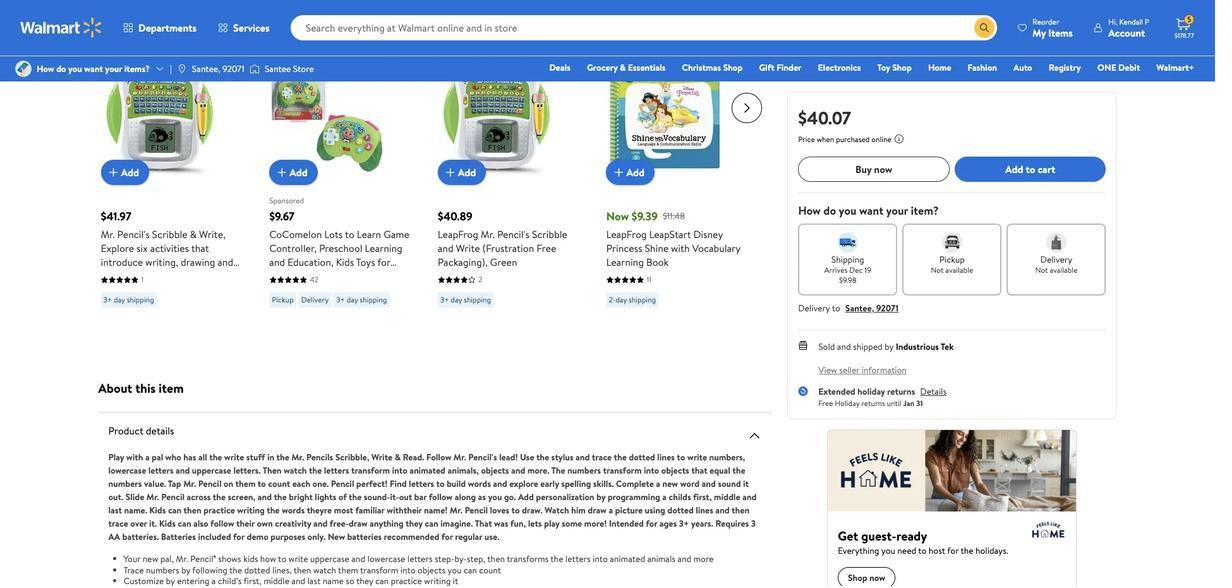 Task type: vqa. For each thing, say whether or not it's contained in the screenshot.
33
no



Task type: describe. For each thing, give the bounding box(es) containing it.
can down 'tap'
[[168, 504, 182, 517]]

delivery not available
[[1036, 253, 1078, 276]]

to left build
[[436, 478, 445, 490]]

pickup for pickup
[[272, 295, 294, 305]]

toy shop
[[878, 61, 912, 74]]

write,
[[199, 228, 226, 241]]

explore
[[101, 241, 134, 255]]

how for how do you want your item?
[[798, 203, 821, 219]]

and down "theyre"
[[313, 518, 328, 530]]

santee
[[265, 63, 291, 75]]

each
[[292, 478, 310, 490]]

your for item?
[[886, 203, 908, 219]]

shipping
[[832, 253, 864, 266]]

0 horizontal spatial write
[[224, 451, 244, 464]]

1 vertical spatial words
[[282, 504, 305, 517]]

animals
[[647, 553, 676, 566]]

fun,
[[511, 518, 526, 530]]

letters down scribble,
[[324, 465, 349, 477]]

leapfrog inside $40.89 leapfrog mr. pencil's scribble and write (frustration free packaging), green
[[438, 228, 478, 241]]

deals link
[[544, 61, 576, 75]]

by-
[[455, 553, 467, 566]]

a right complete
[[656, 478, 660, 490]]

1 shipping from the left
[[127, 295, 154, 305]]

lowercase inside your new pal, mr. pencil® shows kids how to write uppercase and lowercase letters step-by-step, then transforms the letters into animated animals and more trace numbers by following the dotted lines, then watch them transform into objects you can count
[[367, 553, 405, 566]]

letters up bar
[[409, 478, 434, 490]]

product group containing $9.67
[[269, 32, 410, 333]]

0 horizontal spatial lines
[[657, 451, 675, 464]]

equal
[[710, 465, 731, 477]]

1 horizontal spatial lines
[[696, 504, 714, 517]]

for down imagine.
[[442, 531, 453, 544]]

and down it
[[743, 491, 757, 504]]

mr. left pencils
[[292, 451, 304, 464]]

and inside the sponsored $9.67 cocomelon lots to learn game controller, preschool learning and education, kids toys for ages 18 month
[[269, 255, 285, 269]]

build
[[447, 478, 466, 490]]

watch
[[545, 504, 569, 517]]

the right transforms
[[551, 553, 563, 566]]

pencil up lights
[[331, 478, 354, 490]]

1 horizontal spatial returns
[[887, 386, 915, 398]]

services
[[233, 21, 270, 35]]

a left picture
[[609, 504, 613, 517]]

the left bright
[[274, 491, 287, 504]]

and down batteries
[[352, 553, 365, 566]]

intended
[[609, 518, 644, 530]]

2 shipping from the left
[[360, 295, 387, 305]]

in
[[267, 451, 274, 464]]

add to favorites list, leapfrog mr. pencil's scribble and write (frustration free packaging), green image
[[535, 63, 550, 78]]

step,
[[467, 553, 486, 566]]

by inside your new pal, mr. pencil® shows kids how to write uppercase and lowercase letters step-by-step, then transforms the letters into animated animals and more trace numbers by following the dotted lines, then watch them transform into objects you can count
[[181, 564, 190, 577]]

and down has
[[176, 465, 190, 477]]

debit
[[1119, 61, 1140, 74]]

pencil down as
[[465, 504, 488, 517]]

and up "writing"
[[258, 491, 272, 504]]

more
[[694, 553, 714, 566]]

disney
[[694, 228, 723, 241]]

with inside $41.97 mr. pencil's scribble & write, explore six activities that introduce writing, drawing and spelling with the help of mr. pencil by leapfrog
[[136, 269, 155, 283]]

find
[[390, 478, 407, 490]]

over
[[130, 518, 147, 530]]

product
[[108, 424, 143, 438]]

how
[[260, 553, 276, 566]]

details
[[146, 424, 174, 438]]

write inside $40.89 leapfrog mr. pencil's scribble and write (frustration free packaging), green
[[456, 241, 480, 255]]

and up go.
[[493, 478, 507, 490]]

$41.97
[[101, 209, 132, 224]]

p
[[1145, 16, 1150, 27]]

1 vertical spatial santee,
[[846, 302, 874, 315]]

to inside the sponsored $9.67 cocomelon lots to learn game controller, preschool learning and education, kids toys for ages 18 month
[[345, 228, 355, 241]]

him
[[571, 504, 586, 517]]

add to cart button
[[955, 157, 1106, 182]]

0 horizontal spatial draw
[[349, 518, 368, 530]]

pencil®
[[190, 553, 216, 566]]

0 vertical spatial dotted
[[629, 451, 655, 464]]

add to cart image for $40.89
[[443, 165, 458, 180]]

and left more
[[678, 553, 692, 566]]

add button for $40.89
[[438, 160, 486, 185]]

0 horizontal spatial follow
[[211, 518, 234, 530]]

read.
[[403, 451, 424, 464]]

one debit
[[1098, 61, 1140, 74]]

introduce
[[101, 255, 143, 269]]

mr. up animals,
[[454, 451, 466, 464]]

can up 'batteries'
[[178, 518, 191, 530]]

$40.89 leapfrog mr. pencil's scribble and write (frustration free packaging), green
[[438, 209, 568, 269]]

0 horizontal spatial 92071
[[223, 63, 245, 75]]

legal information image
[[894, 134, 904, 144]]

add to favorites list, leapfrog leapstart disney princess shine with vocabulary learning book image
[[704, 63, 719, 78]]

the up complete
[[614, 451, 627, 464]]

into up find
[[392, 465, 408, 477]]

anything
[[370, 518, 404, 530]]

years.
[[691, 518, 714, 530]]

0 vertical spatial by
[[885, 341, 894, 353]]

santee, 92071 button
[[846, 302, 899, 315]]

the up practice
[[213, 491, 226, 504]]

intent image for delivery image
[[1047, 233, 1067, 253]]

transform up complete
[[603, 465, 642, 477]]

then down across
[[184, 504, 201, 517]]

3
[[751, 518, 756, 530]]

into down more!
[[593, 553, 608, 566]]

0 horizontal spatial santee,
[[192, 63, 220, 75]]

scribble inside $41.97 mr. pencil's scribble & write, explore six activities that introduce writing, drawing and spelling with the help of mr. pencil by leapfrog
[[152, 228, 188, 241]]

seller for now
[[628, 39, 646, 50]]

it.
[[149, 518, 157, 530]]

perfect!
[[356, 478, 388, 490]]

first,
[[693, 491, 712, 504]]

can inside your new pal, mr. pencil® shows kids how to write uppercase and lowercase letters step-by-step, then transforms the letters into animated animals and more trace numbers by following the dotted lines, then watch them transform into objects you can count
[[464, 564, 477, 577]]

about this item
[[98, 380, 184, 397]]

mr. down $41.97
[[101, 228, 115, 241]]

then right 'lines,'
[[294, 564, 311, 577]]

and down middle
[[716, 504, 730, 517]]

the up most
[[349, 491, 362, 504]]

write inside your new pal, mr. pencil® shows kids how to write uppercase and lowercase letters step-by-step, then transforms the letters into animated animals and more trace numbers by following the dotted lines, then watch them transform into objects you can count
[[289, 553, 308, 566]]

and up first,
[[702, 478, 716, 490]]

sponsored
[[269, 195, 304, 206]]

preschool
[[319, 241, 362, 255]]

explore
[[510, 478, 538, 490]]

and inside $41.97 mr. pencil's scribble & write, explore six activities that introduce writing, drawing and spelling with the help of mr. pencil by leapfrog
[[218, 255, 233, 269]]

pal
[[152, 451, 163, 464]]

can down 'name!'
[[425, 518, 438, 530]]

numbers inside your new pal, mr. pencil® shows kids how to write uppercase and lowercase letters step-by-step, then transforms the letters into animated animals and more trace numbers by following the dotted lines, then watch them transform into objects you can count
[[146, 564, 179, 577]]

regular
[[455, 531, 483, 544]]

pickup for pickup not available
[[940, 253, 965, 266]]

add left cart
[[1006, 162, 1024, 176]]

2 horizontal spatial write
[[687, 451, 707, 464]]

grocery & essentials link
[[581, 61, 671, 75]]

add for product group containing $40.89
[[458, 165, 476, 179]]

0 horizontal spatial also
[[161, 8, 182, 25]]

letters down recommended
[[408, 553, 433, 566]]

electronics
[[818, 61, 861, 74]]

new inside your new pal, mr. pencil® shows kids how to write uppercase and lowercase letters step-by-step, then transforms the letters into animated animals and more trace numbers by following the dotted lines, then watch them transform into objects you can count
[[143, 553, 158, 566]]

picture
[[615, 504, 643, 517]]

2-day shipping
[[609, 295, 656, 305]]

letters down some
[[566, 553, 591, 566]]

0 horizontal spatial returns
[[862, 398, 885, 409]]

pencil down 'tap'
[[161, 491, 185, 504]]

game
[[384, 228, 410, 241]]

pencil up across
[[198, 478, 222, 490]]

price when purchased online
[[798, 134, 892, 145]]

learning inside the sponsored $9.67 cocomelon lots to learn game controller, preschool learning and education, kids toys for ages 18 month
[[365, 241, 403, 255]]

spelling inside the play with a pal who has all the write stuff in the mr. pencils scribble, write & read. follow mr. pencil's lead! use the stylus and trace the dotted lines to write numbers, lowercase letters and uppercase letters. then watch the letters transform into animated animals, objects and more. the numbers transform into objects that equal the numbers value. tap mr. pencil on them to count each one. pencil perfect! find letters to build words and explore early spelling skills. complete a new word and sound it out. slide mr. pencil across the screen, and the bright lights of the sound-it-out bar follow along as you go. add personalization by programming a childs first, middle and last name. kids can then practice writing the words theyre most familiar withtheir name! mr. pencil loves to draw. watch him draw a picture using dotted lines and then trace over it. kids can also follow their own creativity and free-draw anything they can imagine. that was fun, lets play some more! intended for ages 3+ years. requires 3 aa batteries. batteries included for demo purposes only. new batteries recommended for regular use.
[[561, 478, 591, 490]]

drawing
[[181, 255, 215, 269]]

to down $9.98
[[832, 302, 840, 315]]

tap
[[168, 478, 181, 490]]

the up it
[[733, 465, 746, 477]]

4 add button from the left
[[606, 160, 655, 185]]

to inside your new pal, mr. pencil® shows kids how to write uppercase and lowercase letters step-by-step, then transforms the letters into animated animals and more trace numbers by following the dotted lines, then watch them transform into objects you can count
[[278, 553, 286, 566]]

dec
[[850, 265, 863, 276]]

deals
[[550, 61, 571, 74]]

purposes
[[271, 531, 305, 544]]

best seller for now
[[611, 39, 646, 50]]

& inside $41.97 mr. pencil's scribble & write, explore six activities that introduce writing, drawing and spelling with the help of mr. pencil by leapfrog
[[190, 228, 197, 241]]

you inside your new pal, mr. pencil® shows kids how to write uppercase and lowercase letters step-by-step, then transforms the letters into animated animals and more trace numbers by following the dotted lines, then watch them transform into objects you can count
[[448, 564, 462, 577]]

then right step,
[[487, 553, 505, 566]]

you down walmart image
[[68, 63, 82, 75]]

want for items?
[[84, 63, 103, 75]]

4 day from the left
[[616, 295, 627, 305]]

best for sponsored
[[274, 39, 289, 50]]

batteries
[[347, 531, 382, 544]]

add to cart image for mr. pencil's scribble & write, explore six activities that introduce writing, drawing and spelling with the help of mr. pencil by leapfrog image
[[106, 165, 121, 180]]

the left kids
[[229, 564, 242, 577]]

0 vertical spatial follow
[[429, 491, 453, 504]]

to down then
[[258, 478, 266, 490]]

screen,
[[228, 491, 256, 504]]

until
[[887, 398, 902, 409]]

bright
[[289, 491, 313, 504]]

do for how do you want your item?
[[824, 203, 836, 219]]

sound
[[718, 478, 741, 490]]

kendall
[[1120, 16, 1143, 27]]

the down pencils
[[309, 465, 322, 477]]

play
[[544, 518, 560, 530]]

you up intent image for shipping
[[839, 203, 857, 219]]

add button for $41.97
[[101, 160, 149, 185]]

own
[[257, 518, 273, 530]]

write inside the play with a pal who has all the write stuff in the mr. pencils scribble, write & read. follow mr. pencil's lead! use the stylus and trace the dotted lines to write numbers, lowercase letters and uppercase letters. then watch the letters transform into animated animals, objects and more. the numbers transform into objects that equal the numbers value. tap mr. pencil on them to count each one. pencil perfect! find letters to build words and explore early spelling skills. complete a new word and sound it out. slide mr. pencil across the screen, and the bright lights of the sound-it-out bar follow along as you go. add personalization by programming a childs first, middle and last name. kids can then practice writing the words theyre most familiar withtheir name! mr. pencil loves to draw. watch him draw a picture using dotted lines and then trace over it. kids can also follow their own creativity and free-draw anything they can imagine. that was fun, lets play some more! intended for ages 3+ years. requires 3 aa batteries. batteries included for demo purposes only. new batteries recommended for regular use.
[[371, 451, 393, 464]]

cocomelon lots to learn game controller, preschool learning and education, kids toys for ages 18 month image
[[269, 58, 387, 175]]

to up word
[[677, 451, 685, 464]]

available for delivery
[[1050, 265, 1078, 276]]

0 vertical spatial &
[[620, 61, 626, 74]]

1 horizontal spatial 92071
[[876, 302, 899, 315]]

0 vertical spatial trace
[[592, 451, 612, 464]]

included
[[198, 531, 231, 544]]

writing
[[237, 504, 265, 517]]

next slide for customers also considered list image
[[732, 93, 762, 123]]

learning inside now $9.39 $11.48 leapfrog leapstart disney princess shine with vocabulary learning book
[[606, 255, 644, 269]]

the up own
[[267, 504, 280, 517]]

now
[[874, 162, 893, 176]]

mr. right help
[[207, 269, 221, 283]]

2 vertical spatial kids
[[159, 518, 176, 530]]

and inside $40.89 leapfrog mr. pencil's scribble and write (frustration free packaging), green
[[438, 241, 454, 255]]

pencils
[[306, 451, 333, 464]]

items?
[[124, 63, 150, 75]]

free inside extended holiday returns details free holiday returns until jan 31
[[819, 398, 833, 409]]

stylus
[[552, 451, 574, 464]]

by inside the play with a pal who has all the write stuff in the mr. pencils scribble, write & read. follow mr. pencil's lead! use the stylus and trace the dotted lines to write numbers, lowercase letters and uppercase letters. then watch the letters transform into animated animals, objects and more. the numbers transform into objects that equal the numbers value. tap mr. pencil on them to count each one. pencil perfect! find letters to build words and explore early spelling skills. complete a new word and sound it out. slide mr. pencil across the screen, and the bright lights of the sound-it-out bar follow along as you go. add personalization by programming a childs first, middle and last name. kids can then practice writing the words theyre most familiar withtheir name! mr. pencil loves to draw. watch him draw a picture using dotted lines and then trace over it. kids can also follow their own creativity and free-draw anything they can imagine. that was fun, lets play some more! intended for ages 3+ years. requires 3 aa batteries. batteries included for demo purposes only. new batteries recommended for regular use.
[[597, 491, 606, 504]]

want for item?
[[860, 203, 884, 219]]

of inside the play with a pal who has all the write stuff in the mr. pencils scribble, write & read. follow mr. pencil's lead! use the stylus and trace the dotted lines to write numbers, lowercase letters and uppercase letters. then watch the letters transform into animated animals, objects and more. the numbers transform into objects that equal the numbers value. tap mr. pencil on them to count each one. pencil perfect! find letters to build words and explore early spelling skills. complete a new word and sound it out. slide mr. pencil across the screen, and the bright lights of the sound-it-out bar follow along as you go. add personalization by programming a childs first, middle and last name. kids can then practice writing the words theyre most familiar withtheir name! mr. pencil loves to draw. watch him draw a picture using dotted lines and then trace over it. kids can also follow their own creativity and free-draw anything they can imagine. that was fun, lets play some more! intended for ages 3+ years. requires 3 aa batteries. batteries included for demo purposes only. new batteries recommended for regular use.
[[339, 491, 347, 504]]

not for delivery
[[1036, 265, 1048, 276]]

finder
[[777, 61, 802, 74]]

one.
[[313, 478, 329, 490]]

search icon image
[[980, 23, 990, 33]]

add for product group containing $9.67
[[290, 165, 308, 179]]

leapfrog mr. pencil's scribble and write (frustration free packaging), green image
[[438, 58, 555, 175]]

recommended
[[384, 531, 439, 544]]

delivery for delivery to santee, 92071
[[798, 302, 830, 315]]

early
[[541, 478, 559, 490]]

$178.77
[[1175, 31, 1194, 40]]

free-
[[330, 518, 349, 530]]

2 horizontal spatial seller
[[839, 364, 860, 377]]

for down using at the bottom of the page
[[646, 518, 658, 530]]

demo
[[247, 531, 268, 544]]

draw.
[[522, 504, 543, 517]]

departments
[[138, 21, 197, 35]]

that inside $41.97 mr. pencil's scribble & write, explore six activities that introduce writing, drawing and spelling with the help of mr. pencil by leapfrog
[[191, 241, 209, 255]]

mr. up imagine.
[[450, 504, 463, 517]]

animated inside the play with a pal who has all the write stuff in the mr. pencils scribble, write & read. follow mr. pencil's lead! use the stylus and trace the dotted lines to write numbers, lowercase letters and uppercase letters. then watch the letters transform into animated animals, objects and more. the numbers transform into objects that equal the numbers value. tap mr. pencil on them to count each one. pencil perfect! find letters to build words and explore early spelling skills. complete a new word and sound it out. slide mr. pencil across the screen, and the bright lights of the sound-it-out bar follow along as you go. add personalization by programming a childs first, middle and last name. kids can then practice writing the words theyre most familiar withtheir name! mr. pencil loves to draw. watch him draw a picture using dotted lines and then trace over it. kids can also follow their own creativity and free-draw anything they can imagine. that was fun, lets play some more! intended for ages 3+ years. requires 3 aa batteries. batteries included for demo purposes only. new batteries recommended for regular use.
[[410, 465, 446, 477]]

customers
[[98, 8, 158, 25]]

3 shipping from the left
[[464, 295, 491, 305]]

that inside the play with a pal who has all the write stuff in the mr. pencils scribble, write & read. follow mr. pencil's lead! use the stylus and trace the dotted lines to write numbers, lowercase letters and uppercase letters. then watch the letters transform into animated animals, objects and more. the numbers transform into objects that equal the numbers value. tap mr. pencil on them to count each one. pencil perfect! find letters to build words and explore early spelling skills. complete a new word and sound it out. slide mr. pencil across the screen, and the bright lights of the sound-it-out bar follow along as you go. add personalization by programming a childs first, middle and last name. kids can then practice writing the words theyre most familiar withtheir name! mr. pencil loves to draw. watch him draw a picture using dotted lines and then trace over it. kids can also follow their own creativity and free-draw anything they can imagine. that was fun, lets play some more! intended for ages 3+ years. requires 3 aa batteries. batteries included for demo purposes only. new batteries recommended for regular use.
[[692, 465, 708, 477]]

when
[[817, 134, 835, 145]]

uppercase inside your new pal, mr. pencil® shows kids how to write uppercase and lowercase letters step-by-step, then transforms the letters into animated animals and more trace numbers by following the dotted lines, then watch them transform into objects you can count
[[310, 553, 349, 566]]

|
[[170, 63, 172, 75]]

walmart+ link
[[1151, 61, 1200, 75]]

you inside the play with a pal who has all the write stuff in the mr. pencils scribble, write & read. follow mr. pencil's lead! use the stylus and trace the dotted lines to write numbers, lowercase letters and uppercase letters. then watch the letters transform into animated animals, objects and more. the numbers transform into objects that equal the numbers value. tap mr. pencil on them to count each one. pencil perfect! find letters to build words and explore early spelling skills. complete a new word and sound it out. slide mr. pencil across the screen, and the bright lights of the sound-it-out bar follow along as you go. add personalization by programming a childs first, middle and last name. kids can then practice writing the words theyre most familiar withtheir name! mr. pencil loves to draw. watch him draw a picture using dotted lines and then trace over it. kids can also follow their own creativity and free-draw anything they can imagine. that was fun, lets play some more! intended for ages 3+ years. requires 3 aa batteries. batteries included for demo purposes only. new batteries recommended for regular use.
[[488, 491, 502, 504]]

watch inside your new pal, mr. pencil® shows kids how to write uppercase and lowercase letters step-by-step, then transforms the letters into animated animals and more trace numbers by following the dotted lines, then watch them transform into objects you can count
[[313, 564, 336, 577]]

letters down pal
[[148, 465, 174, 477]]

sound-
[[364, 491, 390, 504]]

add to favorites list, mr. pencil's scribble & write, explore six activities that introduce writing, drawing and spelling with the help of mr. pencil by leapfrog image
[[198, 63, 213, 78]]

the right in
[[277, 451, 289, 464]]

pickup not available
[[931, 253, 974, 276]]

mr. pencil's scribble & write, explore six activities that introduce writing, drawing and spelling with the help of mr. pencil by leapfrog image
[[101, 58, 218, 175]]

to up fun, on the left bottom of page
[[512, 504, 520, 517]]

2 horizontal spatial objects
[[661, 465, 690, 477]]

with inside the play with a pal who has all the write stuff in the mr. pencils scribble, write & read. follow mr. pencil's lead! use the stylus and trace the dotted lines to write numbers, lowercase letters and uppercase letters. then watch the letters transform into animated animals, objects and more. the numbers transform into objects that equal the numbers value. tap mr. pencil on them to count each one. pencil perfect! find letters to build words and explore early spelling skills. complete a new word and sound it out. slide mr. pencil across the screen, and the bright lights of the sound-it-out bar follow along as you go. add personalization by programming a childs first, middle and last name. kids can then practice writing the words theyre most familiar withtheir name! mr. pencil loves to draw. watch him draw a picture using dotted lines and then trace over it. kids can also follow their own creativity and free-draw anything they can imagine. that was fun, lets play some more! intended for ages 3+ years. requires 3 aa batteries. batteries included for demo purposes only. new batteries recommended for regular use.
[[126, 451, 143, 464]]

name!
[[424, 504, 448, 517]]

for down "their"
[[233, 531, 245, 544]]

$40.89
[[438, 209, 473, 224]]



Task type: locate. For each thing, give the bounding box(es) containing it.
your
[[124, 553, 141, 566]]

education,
[[288, 255, 334, 269]]

2 add to cart image from the left
[[443, 165, 458, 180]]

1 available from the left
[[946, 265, 974, 276]]

2 shop from the left
[[893, 61, 912, 74]]

pencil inside $41.97 mr. pencil's scribble & write, explore six activities that introduce writing, drawing and spelling with the help of mr. pencil by leapfrog
[[101, 283, 127, 297]]

0 horizontal spatial  image
[[15, 61, 32, 77]]

watch up each
[[284, 465, 307, 477]]

0 horizontal spatial write
[[371, 451, 393, 464]]

then
[[263, 465, 282, 477]]

1 horizontal spatial follow
[[429, 491, 453, 504]]

returns
[[887, 386, 915, 398], [862, 398, 885, 409]]

best for now
[[611, 39, 626, 50]]

92071 up "sold and shipped by industrious tek" at the right bottom
[[876, 302, 899, 315]]

1 scribble from the left
[[152, 228, 188, 241]]

1 vertical spatial numbers
[[108, 478, 142, 490]]

transforms
[[507, 553, 549, 566]]

92071 right add to favorites list, mr. pencil's scribble & write, explore six activities that introduce writing, drawing and spelling with the help of mr. pencil by leapfrog 'icon'
[[223, 63, 245, 75]]

2 horizontal spatial numbers
[[568, 465, 601, 477]]

shine
[[645, 241, 669, 255]]

six
[[137, 241, 148, 255]]

available down intent image for pickup
[[946, 265, 974, 276]]

 image for santee, 92071
[[177, 64, 187, 74]]

into
[[392, 465, 408, 477], [644, 465, 659, 477], [593, 553, 608, 566], [401, 564, 416, 577]]

write
[[456, 241, 480, 255], [371, 451, 393, 464]]

the
[[551, 465, 566, 477]]

1 vertical spatial lowercase
[[367, 553, 405, 566]]

1 vertical spatial &
[[190, 228, 197, 241]]

1 horizontal spatial of
[[339, 491, 347, 504]]

1 horizontal spatial not
[[1036, 265, 1048, 276]]

buy now
[[856, 162, 893, 176]]

with inside now $9.39 $11.48 leapfrog leapstart disney princess shine with vocabulary learning book
[[671, 241, 690, 255]]

product group containing $41.97
[[101, 32, 242, 333]]

more!
[[584, 518, 607, 530]]

3+ inside the play with a pal who has all the write stuff in the mr. pencils scribble, write & read. follow mr. pencil's lead! use the stylus and trace the dotted lines to write numbers, lowercase letters and uppercase letters. then watch the letters transform into animated animals, objects and more. the numbers transform into objects that equal the numbers value. tap mr. pencil on them to count each one. pencil perfect! find letters to build words and explore early spelling skills. complete a new word and sound it out. slide mr. pencil across the screen, and the bright lights of the sound-it-out bar follow along as you go. add personalization by programming a childs first, middle and last name. kids can then practice writing the words theyre most familiar withtheir name! mr. pencil loves to draw. watch him draw a picture using dotted lines and then trace over it. kids can also follow their own creativity and free-draw anything they can imagine. that was fun, lets play some more! intended for ages 3+ years. requires 3 aa batteries. batteries included for demo purposes only. new batteries recommended for regular use.
[[679, 518, 689, 530]]

shop for toy shop
[[893, 61, 912, 74]]

how do you want your items?
[[37, 63, 150, 75]]

product details image
[[747, 429, 762, 444]]

3 add button from the left
[[438, 160, 486, 185]]

count inside your new pal, mr. pencil® shows kids how to write uppercase and lowercase letters step-by-step, then transforms the letters into animated animals and more trace numbers by following the dotted lines, then watch them transform into objects you can count
[[479, 564, 501, 577]]

day
[[114, 295, 125, 305], [347, 295, 358, 305], [451, 295, 462, 305], [616, 295, 627, 305]]

1 best seller from the left
[[274, 39, 308, 50]]

best up santee
[[274, 39, 289, 50]]

trace up 'skills.'
[[592, 451, 612, 464]]

1 vertical spatial them
[[338, 564, 358, 577]]

1 vertical spatial how
[[798, 203, 821, 219]]

1 horizontal spatial that
[[692, 465, 708, 477]]

1 horizontal spatial add to cart image
[[611, 165, 627, 180]]

mr. inside $40.89 leapfrog mr. pencil's scribble and write (frustration free packaging), green
[[481, 228, 495, 241]]

2 product group from the left
[[269, 32, 410, 333]]

for right toys
[[378, 255, 391, 269]]

use.
[[485, 531, 500, 544]]

2 add button from the left
[[269, 160, 318, 185]]

also inside the play with a pal who has all the write stuff in the mr. pencils scribble, write & read. follow mr. pencil's lead! use the stylus and trace the dotted lines to write numbers, lowercase letters and uppercase letters. then watch the letters transform into animated animals, objects and more. the numbers transform into objects that equal the numbers value. tap mr. pencil on them to count each one. pencil perfect! find letters to build words and explore early spelling skills. complete a new word and sound it out. slide mr. pencil across the screen, and the bright lights of the sound-it-out bar follow along as you go. add personalization by programming a childs first, middle and last name. kids can then practice writing the words theyre most familiar withtheir name! mr. pencil loves to draw. watch him draw a picture using dotted lines and then trace over it. kids can also follow their own creativity and free-draw anything they can imagine. that was fun, lets play some more! intended for ages 3+ years. requires 3 aa batteries. batteries included for demo purposes only. new batteries recommended for regular use.
[[193, 518, 208, 530]]

sold and shipped by industrious tek
[[819, 341, 954, 353]]

kids inside the sponsored $9.67 cocomelon lots to learn game controller, preschool learning and education, kids toys for ages 18 month
[[336, 255, 354, 269]]

help
[[174, 269, 193, 283]]

3 3+ day shipping from the left
[[440, 295, 491, 305]]

0 vertical spatial numbers
[[568, 465, 601, 477]]

0 horizontal spatial 3+ day shipping
[[103, 295, 154, 305]]

add for product group containing now $9.39
[[627, 165, 645, 179]]

and right drawing
[[218, 255, 233, 269]]

available inside pickup not available
[[946, 265, 974, 276]]

of up most
[[339, 491, 347, 504]]

spelling
[[101, 269, 134, 283], [561, 478, 591, 490]]

transform inside your new pal, mr. pencil® shows kids how to write uppercase and lowercase letters step-by-step, then transforms the letters into animated animals and more trace numbers by following the dotted lines, then watch them transform into objects you can count
[[360, 564, 398, 577]]

3+ day shipping
[[103, 295, 154, 305], [336, 295, 387, 305], [440, 295, 491, 305]]

1 horizontal spatial dotted
[[629, 451, 655, 464]]

1 horizontal spatial delivery
[[798, 302, 830, 315]]

all
[[198, 451, 207, 464]]

add to cart image
[[106, 165, 121, 180], [611, 165, 627, 180]]

watch inside the play with a pal who has all the write stuff in the mr. pencils scribble, write & read. follow mr. pencil's lead! use the stylus and trace the dotted lines to write numbers, lowercase letters and uppercase letters. then watch the letters transform into animated animals, objects and more. the numbers transform into objects that equal the numbers value. tap mr. pencil on them to count each one. pencil perfect! find letters to build words and explore early spelling skills. complete a new word and sound it out. slide mr. pencil across the screen, and the bright lights of the sound-it-out bar follow along as you go. add personalization by programming a childs first, middle and last name. kids can then practice writing the words theyre most familiar withtheir name! mr. pencil loves to draw. watch him draw a picture using dotted lines and then trace over it. kids can also follow their own creativity and free-draw anything they can imagine. that was fun, lets play some more! intended for ages 3+ years. requires 3 aa batteries. batteries included for demo purposes only. new batteries recommended for regular use.
[[284, 465, 307, 477]]

seller for sponsored
[[291, 39, 308, 50]]

middle
[[714, 491, 740, 504]]

3+
[[103, 295, 112, 305], [336, 295, 345, 305], [440, 295, 449, 305], [679, 518, 689, 530]]

2 vertical spatial numbers
[[146, 564, 179, 577]]

numbers
[[568, 465, 601, 477], [108, 478, 142, 490], [146, 564, 179, 577]]

day down packaging), at top left
[[451, 295, 462, 305]]

delivery inside product group
[[301, 295, 329, 305]]

follow up 'name!'
[[429, 491, 453, 504]]

objects left by-
[[418, 564, 446, 577]]

write up 2
[[456, 241, 480, 255]]

pencil left by
[[101, 283, 127, 297]]

your for items?
[[105, 63, 122, 75]]

& inside the play with a pal who has all the write stuff in the mr. pencils scribble, write & read. follow mr. pencil's lead! use the stylus and trace the dotted lines to write numbers, lowercase letters and uppercase letters. then watch the letters transform into animated animals, objects and more. the numbers transform into objects that equal the numbers value. tap mr. pencil on them to count each one. pencil perfect! find letters to build words and explore early spelling skills. complete a new word and sound it out. slide mr. pencil across the screen, and the bright lights of the sound-it-out bar follow along as you go. add personalization by programming a childs first, middle and last name. kids can then practice writing the words theyre most familiar withtheir name! mr. pencil loves to draw. watch him draw a picture using dotted lines and then trace over it. kids can also follow their own creativity and free-draw anything they can imagine. that was fun, lets play some more! intended for ages 3+ years. requires 3 aa batteries. batteries included for demo purposes only. new batteries recommended for regular use.
[[395, 451, 401, 464]]

leapstart
[[649, 228, 691, 241]]

gift finder
[[759, 61, 802, 74]]

for inside the sponsored $9.67 cocomelon lots to learn game controller, preschool learning and education, kids toys for ages 18 month
[[378, 255, 391, 269]]

0 horizontal spatial not
[[931, 265, 944, 276]]

mr. right 'tap'
[[183, 478, 196, 490]]

for
[[378, 255, 391, 269], [646, 518, 658, 530], [233, 531, 245, 544], [442, 531, 453, 544]]

pencil's up green
[[497, 228, 530, 241]]

extended holiday returns details free holiday returns until jan 31
[[819, 386, 947, 409]]

draw
[[588, 504, 607, 517], [349, 518, 368, 530]]

2
[[478, 274, 482, 285]]

shipping
[[127, 295, 154, 305], [360, 295, 387, 305], [464, 295, 491, 305], [629, 295, 656, 305]]

1
[[141, 274, 144, 285]]

a left "childs"
[[662, 491, 667, 504]]

home link
[[923, 61, 957, 75]]

1 horizontal spatial them
[[338, 564, 358, 577]]

2 not from the left
[[1036, 265, 1048, 276]]

0 horizontal spatial seller
[[291, 39, 308, 50]]

learning right preschool
[[365, 241, 403, 255]]

kids
[[336, 255, 354, 269], [149, 504, 166, 517], [159, 518, 176, 530]]

count right by-
[[479, 564, 501, 577]]

5 $178.77
[[1175, 14, 1194, 40]]

2 best seller from the left
[[611, 39, 646, 50]]

& right grocery
[[620, 61, 626, 74]]

the up the 'more.'
[[537, 451, 549, 464]]

1 day from the left
[[114, 295, 125, 305]]

by right shipped
[[885, 341, 894, 353]]

leapfrog down now
[[606, 228, 647, 241]]

leapfrog leapstart disney princess shine with vocabulary learning book image
[[606, 58, 724, 175]]

shipping arrives dec 19 $9.98
[[825, 253, 872, 286]]

2 best from the left
[[611, 39, 626, 50]]

online
[[872, 134, 892, 145]]

2 3+ day shipping from the left
[[336, 295, 387, 305]]

1 vertical spatial do
[[824, 203, 836, 219]]

write up perfect!
[[371, 451, 393, 464]]

3+ day shipping down 2
[[440, 295, 491, 305]]

0 vertical spatial spelling
[[101, 269, 134, 283]]

product group containing $40.89
[[438, 32, 579, 333]]

3+ day shipping for $41.97
[[103, 295, 154, 305]]

and left the "18"
[[269, 255, 285, 269]]

was
[[494, 518, 508, 530]]

christmas shop
[[682, 61, 743, 74]]

services button
[[207, 13, 280, 43]]

2 vertical spatial &
[[395, 451, 401, 464]]

animals,
[[448, 465, 479, 477]]

free left holiday
[[819, 398, 833, 409]]

lowercase inside the play with a pal who has all the write stuff in the mr. pencils scribble, write & read. follow mr. pencil's lead! use the stylus and trace the dotted lines to write numbers, lowercase letters and uppercase letters. then watch the letters transform into animated animals, objects and more. the numbers transform into objects that equal the numbers value. tap mr. pencil on them to count each one. pencil perfect! find letters to build words and explore early spelling skills. complete a new word and sound it out. slide mr. pencil across the screen, and the bright lights of the sound-it-out bar follow along as you go. add personalization by programming a childs first, middle and last name. kids can then practice writing the words theyre most familiar withtheir name! mr. pencil loves to draw. watch him draw a picture using dotted lines and then trace over it. kids can also follow their own creativity and free-draw anything they can imagine. that was fun, lets play some more! intended for ages 3+ years. requires 3 aa batteries. batteries included for demo purposes only. new batteries recommended for regular use.
[[108, 465, 146, 477]]

cart
[[1038, 162, 1056, 176]]

new left pal,
[[143, 553, 158, 566]]

1 vertical spatial uppercase
[[310, 553, 349, 566]]

buy now button
[[798, 157, 950, 182]]

walmart image
[[20, 18, 102, 38]]

free inside $40.89 leapfrog mr. pencil's scribble and write (frustration free packaging), green
[[537, 241, 556, 255]]

into down recommended
[[401, 564, 416, 577]]

not for pickup
[[931, 265, 944, 276]]

1 vertical spatial that
[[692, 465, 708, 477]]

pickup down ages on the top of the page
[[272, 295, 294, 305]]

0 vertical spatial count
[[268, 478, 290, 490]]

shop right add to favorites list, leapfrog leapstart disney princess shine with vocabulary learning book image
[[723, 61, 743, 74]]

santee, down $9.98
[[846, 302, 874, 315]]

0 vertical spatial new
[[663, 478, 678, 490]]

do up shipping
[[824, 203, 836, 219]]

1 horizontal spatial spelling
[[561, 478, 591, 490]]

0 vertical spatial write
[[456, 241, 480, 255]]

free right (frustration
[[537, 241, 556, 255]]

trace down last
[[108, 518, 128, 530]]

toy
[[878, 61, 890, 74]]

best seller for sponsored
[[274, 39, 308, 50]]

2 vertical spatial by
[[181, 564, 190, 577]]

3 product group from the left
[[438, 32, 579, 333]]

3+ day shipping down 1
[[103, 295, 154, 305]]

mr. right pal,
[[176, 553, 188, 566]]

1 vertical spatial dotted
[[668, 504, 694, 517]]

writing,
[[145, 255, 178, 269]]

1 shop from the left
[[723, 61, 743, 74]]

scribble,
[[335, 451, 369, 464]]

2 horizontal spatial 3+ day shipping
[[440, 295, 491, 305]]

walmart+
[[1157, 61, 1195, 74]]

1 vertical spatial write
[[371, 451, 393, 464]]

has
[[183, 451, 196, 464]]

objects inside your new pal, mr. pencil® shows kids how to write uppercase and lowercase letters step-by-step, then transforms the letters into animated animals and more trace numbers by following the dotted lines, then watch them transform into objects you can count
[[418, 564, 446, 577]]

play with a pal who has all the write stuff in the mr. pencils scribble, write & read. follow mr. pencil's lead! use the stylus and trace the dotted lines to write numbers, lowercase letters and uppercase letters. then watch the letters transform into animated animals, objects and more. the numbers transform into objects that equal the numbers value. tap mr. pencil on them to count each one. pencil perfect! find letters to build words and explore early spelling skills. complete a new word and sound it out. slide mr. pencil across the screen, and the bright lights of the sound-it-out bar follow along as you go. add personalization by programming a childs first, middle and last name. kids can then practice writing the words theyre most familiar withtheir name! mr. pencil loves to draw. watch him draw a picture using dotted lines and then trace over it. kids can also follow their own creativity and free-draw anything they can imagine. that was fun, lets play some more! intended for ages 3+ years. requires 3 aa batteries. batteries included for demo purposes only. new batteries recommended for regular use.
[[108, 451, 757, 544]]

1 product group from the left
[[101, 32, 242, 333]]

add inside the play with a pal who has all the write stuff in the mr. pencils scribble, write & read. follow mr. pencil's lead! use the stylus and trace the dotted lines to write numbers, lowercase letters and uppercase letters. then watch the letters transform into animated animals, objects and more. the numbers transform into objects that equal the numbers value. tap mr. pencil on them to count each one. pencil perfect! find letters to build words and explore early spelling skills. complete a new word and sound it out. slide mr. pencil across the screen, and the bright lights of the sound-it-out bar follow along as you go. add personalization by programming a childs first, middle and last name. kids can then practice writing the words theyre most familiar withtheir name! mr. pencil loves to draw. watch him draw a picture using dotted lines and then trace over it. kids can also follow their own creativity and free-draw anything they can imagine. that was fun, lets play some more! intended for ages 3+ years. requires 3 aa batteries. batteries included for demo purposes only. new batteries recommended for regular use.
[[518, 491, 534, 504]]

0 vertical spatial uppercase
[[192, 465, 231, 477]]

mr. up green
[[481, 228, 495, 241]]

add to cart image
[[274, 165, 290, 180], [443, 165, 458, 180]]

childs
[[669, 491, 691, 504]]

day left by
[[114, 295, 125, 305]]

and up 'explore'
[[511, 465, 525, 477]]

a left pal
[[145, 451, 150, 464]]

kids left toys
[[336, 255, 354, 269]]

0 horizontal spatial delivery
[[301, 295, 329, 305]]

and right stylus
[[576, 451, 590, 464]]

1 add to cart image from the left
[[274, 165, 290, 180]]

personalization
[[536, 491, 594, 504]]

scribble inside $40.89 leapfrog mr. pencil's scribble and write (frustration free packaging), green
[[532, 228, 568, 241]]

0 horizontal spatial best
[[274, 39, 289, 50]]

pencil's inside $40.89 leapfrog mr. pencil's scribble and write (frustration free packaging), green
[[497, 228, 530, 241]]

seller right view at the right bottom of page
[[839, 364, 860, 377]]

add to cart image up $40.89
[[443, 165, 458, 180]]

1 vertical spatial draw
[[349, 518, 368, 530]]

add to cart image for leapfrog leapstart disney princess shine with vocabulary learning book image
[[611, 165, 627, 180]]

Search search field
[[291, 15, 997, 40]]

best seller up santee store
[[274, 39, 308, 50]]

them
[[235, 478, 256, 490], [338, 564, 358, 577]]

0 horizontal spatial dotted
[[244, 564, 270, 577]]

shipping down toys
[[360, 295, 387, 305]]

to inside button
[[1026, 162, 1036, 176]]

add down 'explore'
[[518, 491, 534, 504]]

0 vertical spatial of
[[195, 269, 205, 283]]

santee, right |
[[192, 63, 220, 75]]

2 vertical spatial with
[[126, 451, 143, 464]]

1 horizontal spatial words
[[468, 478, 491, 490]]

my
[[1033, 26, 1046, 40]]

shipping down 2
[[464, 295, 491, 305]]

slide
[[126, 491, 144, 504]]

2 horizontal spatial dotted
[[668, 504, 694, 517]]

spelling up personalization
[[561, 478, 591, 490]]

1 3+ day shipping from the left
[[103, 295, 154, 305]]

more.
[[528, 465, 550, 477]]

then up "requires"
[[732, 504, 750, 517]]

best up grocery & essentials link
[[611, 39, 626, 50]]

1 add to cart image from the left
[[106, 165, 121, 180]]

registry
[[1049, 61, 1081, 74]]

and right sold
[[837, 341, 851, 353]]

kids up it.
[[149, 504, 166, 517]]

0 vertical spatial 92071
[[223, 63, 245, 75]]

using
[[645, 504, 666, 517]]

mr. inside your new pal, mr. pencil® shows kids how to write uppercase and lowercase letters step-by-step, then transforms the letters into animated animals and more trace numbers by following the dotted lines, then watch them transform into objects you can count
[[176, 553, 188, 566]]

1 horizontal spatial free
[[819, 398, 833, 409]]

dotted down "childs"
[[668, 504, 694, 517]]

0 horizontal spatial &
[[190, 228, 197, 241]]

4 shipping from the left
[[629, 295, 656, 305]]

pickup inside product group
[[272, 295, 294, 305]]

1 vertical spatial free
[[819, 398, 833, 409]]

add
[[1006, 162, 1024, 176], [121, 165, 139, 179], [290, 165, 308, 179], [458, 165, 476, 179], [627, 165, 645, 179], [518, 491, 534, 504]]

0 vertical spatial kids
[[336, 255, 354, 269]]

lines up "childs"
[[657, 451, 675, 464]]

returns left "31"
[[887, 386, 915, 398]]

add to cart image up $41.97
[[106, 165, 121, 180]]

santee, 92071
[[192, 63, 245, 75]]

count inside the play with a pal who has all the write stuff in the mr. pencils scribble, write & read. follow mr. pencil's lead! use the stylus and trace the dotted lines to write numbers, lowercase letters and uppercase letters. then watch the letters transform into animated animals, objects and more. the numbers transform into objects that equal the numbers value. tap mr. pencil on them to count each one. pencil perfect! find letters to build words and explore early spelling skills. complete a new word and sound it out. slide mr. pencil across the screen, and the bright lights of the sound-it-out bar follow along as you go. add personalization by programming a childs first, middle and last name. kids can then practice writing the words theyre most familiar withtheir name! mr. pencil loves to draw. watch him draw a picture using dotted lines and then trace over it. kids can also follow their own creativity and free-draw anything they can imagine. that was fun, lets play some more! intended for ages 3+ years. requires 3 aa batteries. batteries included for demo purposes only. new batteries recommended for regular use.
[[268, 478, 290, 490]]

intent image for pickup image
[[942, 233, 962, 253]]

leapfrog inside $41.97 mr. pencil's scribble & write, explore six activities that introduce writing, drawing and spelling with the help of mr. pencil by leapfrog
[[143, 283, 184, 297]]

purchased
[[836, 134, 870, 145]]

4 product group from the left
[[606, 32, 747, 333]]

1 horizontal spatial trace
[[592, 451, 612, 464]]

1 horizontal spatial new
[[663, 478, 678, 490]]

delivery inside the delivery not available
[[1041, 253, 1073, 266]]

1 horizontal spatial available
[[1050, 265, 1078, 276]]

2 horizontal spatial delivery
[[1041, 253, 1073, 266]]

delivery
[[1041, 253, 1073, 266], [301, 295, 329, 305], [798, 302, 830, 315]]

pickup inside pickup not available
[[940, 253, 965, 266]]

pickup down intent image for pickup
[[940, 253, 965, 266]]

0 horizontal spatial shop
[[723, 61, 743, 74]]

intent image for shipping image
[[838, 233, 858, 253]]

1 horizontal spatial &
[[395, 451, 401, 464]]

1 horizontal spatial also
[[193, 518, 208, 530]]

1 add button from the left
[[101, 160, 149, 185]]

0 vertical spatial santee,
[[192, 63, 220, 75]]

0 horizontal spatial best seller
[[274, 39, 308, 50]]

1 horizontal spatial by
[[597, 491, 606, 504]]

1 vertical spatial lines
[[696, 504, 714, 517]]

the inside $41.97 mr. pencil's scribble & write, explore six activities that introduce writing, drawing and spelling with the help of mr. pencil by leapfrog
[[157, 269, 172, 283]]

0 vertical spatial also
[[161, 8, 182, 25]]

dotted up complete
[[629, 451, 655, 464]]

do for how do you want your items?
[[56, 63, 66, 75]]

delivery up sold
[[798, 302, 830, 315]]

gift
[[759, 61, 775, 74]]

words up as
[[468, 478, 491, 490]]

1 horizontal spatial write
[[456, 241, 480, 255]]

not inside pickup not available
[[931, 265, 944, 276]]

0 horizontal spatial by
[[181, 564, 190, 577]]

 image
[[15, 61, 32, 77], [177, 64, 187, 74]]

0 horizontal spatial new
[[143, 553, 158, 566]]

1 horizontal spatial lowercase
[[367, 553, 405, 566]]

want left items?
[[84, 63, 103, 75]]

add up "$9.39"
[[627, 165, 645, 179]]

new inside the play with a pal who has all the write stuff in the mr. pencils scribble, write & read. follow mr. pencil's lead! use the stylus and trace the dotted lines to write numbers, lowercase letters and uppercase letters. then watch the letters transform into animated animals, objects and more. the numbers transform into objects that equal the numbers value. tap mr. pencil on them to count each one. pencil perfect! find letters to build words and explore early spelling skills. complete a new word and sound it out. slide mr. pencil across the screen, and the bright lights of the sound-it-out bar follow along as you go. add personalization by programming a childs first, middle and last name. kids can then practice writing the words theyre most familiar withtheir name! mr. pencil loves to draw. watch him draw a picture using dotted lines and then trace over it. kids can also follow their own creativity and free-draw anything they can imagine. that was fun, lets play some more! intended for ages 3+ years. requires 3 aa batteries. batteries included for demo purposes only. new batteries recommended for regular use.
[[663, 478, 678, 490]]

add button for sponsored
[[269, 160, 318, 185]]

2 add to cart image from the left
[[611, 165, 627, 180]]

available for pickup
[[946, 265, 974, 276]]

0 horizontal spatial learning
[[365, 241, 403, 255]]

a
[[145, 451, 150, 464], [656, 478, 660, 490], [662, 491, 667, 504], [609, 504, 613, 517]]

available inside the delivery not available
[[1050, 265, 1078, 276]]

your left items?
[[105, 63, 122, 75]]

pencil's inside $41.97 mr. pencil's scribble & write, explore six activities that introduce writing, drawing and spelling with the help of mr. pencil by leapfrog
[[117, 228, 150, 241]]

0 vertical spatial how
[[37, 63, 54, 75]]

shop for christmas shop
[[723, 61, 743, 74]]

numbers up out.
[[108, 478, 142, 490]]

and
[[438, 241, 454, 255], [218, 255, 233, 269], [269, 255, 285, 269], [837, 341, 851, 353], [576, 451, 590, 464], [176, 465, 190, 477], [511, 465, 525, 477], [493, 478, 507, 490], [702, 478, 716, 490], [258, 491, 272, 504], [743, 491, 757, 504], [716, 504, 730, 517], [313, 518, 328, 530], [352, 553, 365, 566], [678, 553, 692, 566]]

objects up word
[[661, 465, 690, 477]]

1 horizontal spatial objects
[[481, 465, 509, 477]]

not inside the delivery not available
[[1036, 265, 1048, 276]]

to left cart
[[1026, 162, 1036, 176]]

the right all
[[209, 451, 222, 464]]

delivery for delivery not available
[[1041, 253, 1073, 266]]

product group containing now $9.39
[[606, 32, 747, 333]]

42
[[310, 274, 319, 285]]

1 horizontal spatial want
[[860, 203, 884, 219]]

1 horizontal spatial  image
[[177, 64, 187, 74]]

$41.97 mr. pencil's scribble & write, explore six activities that introduce writing, drawing and spelling with the help of mr. pencil by leapfrog
[[101, 209, 233, 297]]

toy shop link
[[872, 61, 918, 75]]

animated inside your new pal, mr. pencil® shows kids how to write uppercase and lowercase letters step-by-step, then transforms the letters into animated animals and more trace numbers by following the dotted lines, then watch them transform into objects you can count
[[610, 553, 645, 566]]

ages
[[269, 269, 291, 283]]

1 vertical spatial new
[[143, 553, 158, 566]]

who
[[165, 451, 181, 464]]

day down princess
[[616, 295, 627, 305]]

them inside the play with a pal who has all the write stuff in the mr. pencils scribble, write & read. follow mr. pencil's lead! use the stylus and trace the dotted lines to write numbers, lowercase letters and uppercase letters. then watch the letters transform into animated animals, objects and more. the numbers transform into objects that equal the numbers value. tap mr. pencil on them to count each one. pencil perfect! find letters to build words and explore early spelling skills. complete a new word and sound it out. slide mr. pencil across the screen, and the bright lights of the sound-it-out bar follow along as you go. add personalization by programming a childs first, middle and last name. kids can then practice writing the words theyre most familiar withtheir name! mr. pencil loves to draw. watch him draw a picture using dotted lines and then trace over it. kids can also follow their own creativity and free-draw anything they can imagine. that was fun, lets play some more! intended for ages 3+ years. requires 3 aa batteries. batteries included for demo purposes only. new batteries recommended for regular use.
[[235, 478, 256, 490]]

1 vertical spatial 92071
[[876, 302, 899, 315]]

hi,
[[1109, 16, 1118, 27]]

& left read.
[[395, 451, 401, 464]]

1 vertical spatial kids
[[149, 504, 166, 517]]

how for how do you want your items?
[[37, 63, 54, 75]]

cocomelon
[[269, 228, 322, 241]]

1 horizontal spatial santee,
[[846, 302, 874, 315]]

1 vertical spatial trace
[[108, 518, 128, 530]]

0 horizontal spatial objects
[[418, 564, 446, 577]]

delivery for delivery
[[301, 295, 329, 305]]

0 vertical spatial want
[[84, 63, 103, 75]]

do
[[56, 63, 66, 75], [824, 203, 836, 219]]

how
[[37, 63, 54, 75], [798, 203, 821, 219]]

 image
[[250, 63, 260, 75]]

3+ day shipping for $40.89
[[440, 295, 491, 305]]

0 vertical spatial words
[[468, 478, 491, 490]]

 image right |
[[177, 64, 187, 74]]

 image down walmart image
[[15, 61, 32, 77]]

leapfrog inside now $9.39 $11.48 leapfrog leapstart disney princess shine with vocabulary learning book
[[606, 228, 647, 241]]

Walmart Site-Wide search field
[[291, 15, 997, 40]]

best seller up grocery & essentials link
[[611, 39, 646, 50]]

watch
[[284, 465, 307, 477], [313, 564, 336, 577]]

also up included
[[193, 518, 208, 530]]

now $9.39 $11.48 leapfrog leapstart disney princess shine with vocabulary learning book
[[606, 209, 741, 269]]

one
[[1098, 61, 1117, 74]]

transform up perfect!
[[351, 465, 390, 477]]

dotted inside your new pal, mr. pencil® shows kids how to write uppercase and lowercase letters step-by-step, then transforms the letters into animated animals and more trace numbers by following the dotted lines, then watch them transform into objects you can count
[[244, 564, 270, 577]]

controller,
[[269, 241, 317, 255]]

product group
[[101, 32, 242, 333], [269, 32, 410, 333], [438, 32, 579, 333], [606, 32, 747, 333]]

uppercase inside the play with a pal who has all the write stuff in the mr. pencils scribble, write & read. follow mr. pencil's lead! use the stylus and trace the dotted lines to write numbers, lowercase letters and uppercase letters. then watch the letters transform into animated animals, objects and more. the numbers transform into objects that equal the numbers value. tap mr. pencil on them to count each one. pencil perfect! find letters to build words and explore early spelling skills. complete a new word and sound it out. slide mr. pencil across the screen, and the bright lights of the sound-it-out bar follow along as you go. add personalization by programming a childs first, middle and last name. kids can then practice writing the words theyre most familiar withtheir name! mr. pencil loves to draw. watch him draw a picture using dotted lines and then trace over it. kids can also follow their own creativity and free-draw anything they can imagine. that was fun, lets play some more! intended for ages 3+ years. requires 3 aa batteries. batteries included for demo purposes only. new batteries recommended for regular use.
[[192, 465, 231, 477]]

 image for how do you want your items?
[[15, 61, 32, 77]]

of inside $41.97 mr. pencil's scribble & write, explore six activities that introduce writing, drawing and spelling with the help of mr. pencil by leapfrog
[[195, 269, 205, 283]]

details
[[920, 386, 947, 398]]

follow down practice
[[211, 518, 234, 530]]

of
[[195, 269, 205, 283], [339, 491, 347, 504]]

2 available from the left
[[1050, 265, 1078, 276]]

transform down batteries
[[360, 564, 398, 577]]

mr. down value.
[[146, 491, 159, 504]]

0 horizontal spatial spelling
[[101, 269, 134, 283]]

31
[[917, 398, 923, 409]]

add for product group containing $41.97
[[121, 165, 139, 179]]

1 best from the left
[[274, 39, 289, 50]]

them inside your new pal, mr. pencil® shows kids how to write uppercase and lowercase letters step-by-step, then transforms the letters into animated animals and more trace numbers by following the dotted lines, then watch them transform into objects you can count
[[338, 564, 358, 577]]

1 vertical spatial spelling
[[561, 478, 591, 490]]

delivery down '42'
[[301, 295, 329, 305]]

them down new
[[338, 564, 358, 577]]

animated down follow
[[410, 465, 446, 477]]

0 vertical spatial lines
[[657, 451, 675, 464]]

3 day from the left
[[451, 295, 462, 305]]

1 not from the left
[[931, 265, 944, 276]]

transform
[[351, 465, 390, 477], [603, 465, 642, 477], [360, 564, 398, 577]]

2 day from the left
[[347, 295, 358, 305]]

0 vertical spatial lowercase
[[108, 465, 146, 477]]

1 horizontal spatial numbers
[[146, 564, 179, 577]]

0 horizontal spatial available
[[946, 265, 974, 276]]

0 vertical spatial free
[[537, 241, 556, 255]]

spelling inside $41.97 mr. pencil's scribble & write, explore six activities that introduce writing, drawing and spelling with the help of mr. pencil by leapfrog
[[101, 269, 134, 283]]

add to cart image for sponsored
[[274, 165, 290, 180]]

0 horizontal spatial them
[[235, 478, 256, 490]]

1 vertical spatial your
[[886, 203, 908, 219]]

pencil's inside the play with a pal who has all the write stuff in the mr. pencils scribble, write & read. follow mr. pencil's lead! use the stylus and trace the dotted lines to write numbers, lowercase letters and uppercase letters. then watch the letters transform into animated animals, objects and more. the numbers transform into objects that equal the numbers value. tap mr. pencil on them to count each one. pencil perfect! find letters to build words and explore early spelling skills. complete a new word and sound it out. slide mr. pencil across the screen, and the bright lights of the sound-it-out bar follow along as you go. add personalization by programming a childs first, middle and last name. kids can then practice writing the words theyre most familiar withtheir name! mr. pencil loves to draw. watch him draw a picture using dotted lines and then trace over it. kids can also follow their own creativity and free-draw anything they can imagine. that was fun, lets play some more! intended for ages 3+ years. requires 3 aa batteries. batteries included for demo purposes only. new batteries recommended for regular use.
[[469, 451, 497, 464]]

1 vertical spatial by
[[597, 491, 606, 504]]

2 horizontal spatial leapfrog
[[606, 228, 647, 241]]

familiar
[[355, 504, 385, 517]]

by right pal,
[[181, 564, 190, 577]]

1 horizontal spatial do
[[824, 203, 836, 219]]

1 horizontal spatial draw
[[588, 504, 607, 517]]

uppercase down all
[[192, 465, 231, 477]]

count
[[268, 478, 290, 490], [479, 564, 501, 577]]

seller up essentials
[[628, 39, 646, 50]]

into up complete
[[644, 465, 659, 477]]

2 scribble from the left
[[532, 228, 568, 241]]

requires
[[716, 518, 749, 530]]



